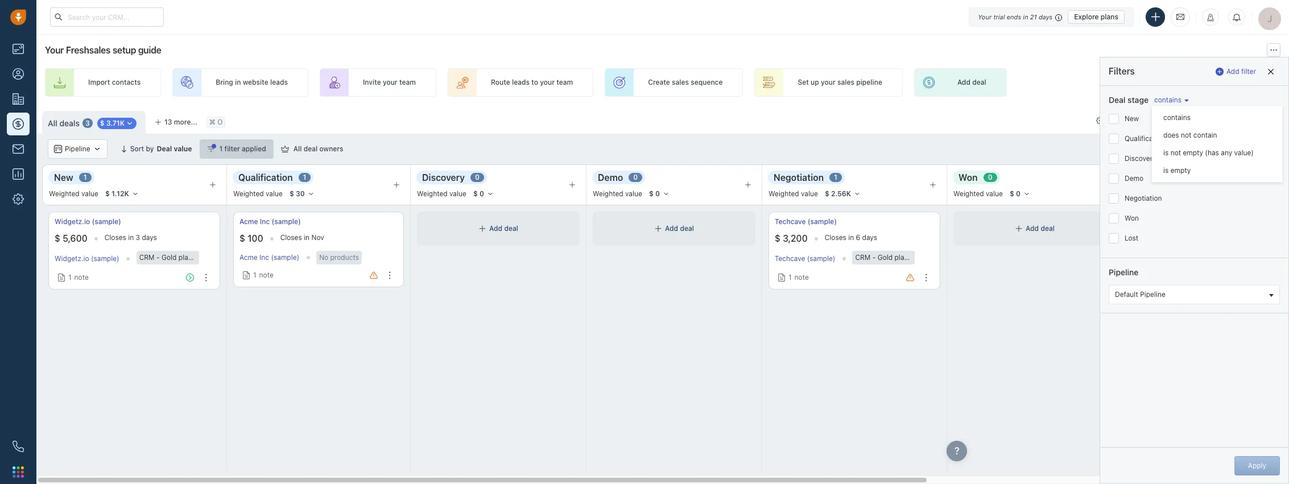 Task type: locate. For each thing, give the bounding box(es) containing it.
$ inside $ 2.56k button
[[825, 190, 830, 198]]

import inside button
[[1162, 116, 1184, 125]]

1 horizontal spatial import
[[1162, 116, 1184, 125]]

explore plans
[[1075, 12, 1119, 21]]

acme inc (sample) link
[[240, 217, 301, 227], [240, 254, 299, 262]]

settings
[[1108, 116, 1135, 125]]

all deal owners button
[[274, 139, 351, 159]]

0 horizontal spatial closes
[[105, 233, 126, 242]]

acme inc (sample) up 100
[[240, 217, 301, 226]]

1 vertical spatial your
[[45, 45, 64, 55]]

in left the nov
[[304, 233, 310, 242]]

2 leads from the left
[[512, 78, 530, 87]]

sales left 'pipeline'
[[838, 78, 855, 87]]

demo
[[598, 172, 623, 182], [1125, 174, 1144, 183]]

1 horizontal spatial won
[[1125, 214, 1140, 223]]

1 your from the left
[[383, 78, 398, 87]]

plan
[[179, 253, 192, 262], [895, 253, 909, 262]]

1 horizontal spatial deals
[[1186, 116, 1203, 125]]

widgetz.io down the $ 5,600
[[55, 255, 89, 263]]

- down closes in 6 days on the top of page
[[873, 253, 876, 262]]

$ 0 for won
[[1010, 190, 1021, 198]]

your inside "route leads to your team" link
[[540, 78, 555, 87]]

$ 2.56k
[[825, 190, 852, 198]]

all
[[48, 118, 57, 128], [294, 145, 302, 153]]

1 vertical spatial discovery
[[422, 172, 465, 182]]

0 horizontal spatial leads
[[270, 78, 288, 87]]

your right invite at the top left of the page
[[383, 78, 398, 87]]

widgetz.io (sample) link down 5,600
[[55, 255, 119, 263]]

1 vertical spatial won
[[1125, 214, 1140, 223]]

no products
[[319, 253, 359, 262]]

is for is not empty (has any value)
[[1164, 148, 1169, 157]]

0 vertical spatial deal
[[1109, 95, 1126, 105]]

container_wx8msf4aqz5i3rn1 image inside pipeline popup button
[[93, 145, 101, 153]]

1 vertical spatial empty
[[1171, 166, 1191, 175]]

5,600
[[63, 233, 87, 244]]

0 horizontal spatial your
[[45, 45, 64, 55]]

crm for $ 5,600
[[139, 253, 155, 262]]

bring
[[216, 78, 233, 87]]

1 vertical spatial acme
[[240, 254, 258, 262]]

0
[[475, 173, 480, 182], [634, 173, 638, 182], [988, 173, 993, 182], [480, 190, 484, 198], [656, 190, 660, 198], [1017, 190, 1021, 198]]

not for does
[[1182, 131, 1192, 139]]

0 horizontal spatial deal
[[157, 145, 172, 153]]

deals inside button
[[1186, 116, 1203, 125]]

2 horizontal spatial $ 0
[[1010, 190, 1021, 198]]

closes for $ 5,600
[[105, 233, 126, 242]]

4 weighted from the left
[[593, 190, 624, 198]]

0 horizontal spatial $ 0 button
[[468, 188, 499, 200]]

closes
[[105, 233, 126, 242], [280, 233, 302, 242], [825, 233, 847, 242]]

your for your freshsales setup guide
[[45, 45, 64, 55]]

0 horizontal spatial monthly
[[194, 253, 220, 262]]

techcave (sample) link down 3,200 at right
[[775, 255, 836, 263]]

3 your from the left
[[821, 78, 836, 87]]

3 $ 0 button from the left
[[1005, 188, 1036, 200]]

closes right 5,600
[[105, 233, 126, 242]]

1 vertical spatial qualification
[[238, 172, 293, 182]]

1 horizontal spatial deal
[[1109, 95, 1126, 105]]

sales
[[672, 78, 689, 87], [838, 78, 855, 87]]

plan for 3,200
[[895, 253, 909, 262]]

0 vertical spatial 3
[[85, 119, 90, 128]]

1 horizontal spatial crm
[[856, 253, 871, 262]]

2 is from the top
[[1164, 166, 1169, 175]]

2 monthly from the left
[[911, 253, 937, 262]]

1 horizontal spatial 1 note
[[253, 271, 274, 279]]

1 up $ 30 button
[[303, 173, 306, 182]]

weighted value for negotiation
[[769, 190, 818, 198]]

1 is from the top
[[1164, 148, 1169, 157]]

team
[[400, 78, 416, 87], [557, 78, 573, 87]]

1 sales from the left
[[672, 78, 689, 87]]

value for qualification
[[266, 190, 283, 198]]

1 down pipeline popup button on the top
[[83, 173, 87, 182]]

1 closes from the left
[[105, 233, 126, 242]]

import up does
[[1162, 116, 1184, 125]]

2 plan from the left
[[895, 253, 909, 262]]

1 horizontal spatial leads
[[512, 78, 530, 87]]

in left 6
[[849, 233, 854, 242]]

-
[[156, 253, 160, 262], [873, 253, 876, 262]]

send email image
[[1177, 12, 1185, 22]]

0 vertical spatial filter
[[1242, 67, 1257, 76]]

0 horizontal spatial sales
[[672, 78, 689, 87]]

weighted for discovery
[[417, 190, 448, 198]]

1 vertical spatial filter
[[225, 145, 240, 153]]

0 horizontal spatial 3
[[85, 119, 90, 128]]

0 vertical spatial techcave
[[775, 217, 806, 226]]

container_wx8msf4aqz5i3rn1 image
[[93, 145, 101, 153], [479, 225, 487, 233], [655, 225, 663, 233], [242, 271, 250, 279], [57, 274, 65, 282], [778, 274, 786, 282]]

0 vertical spatial acme
[[240, 217, 258, 226]]

contains down contains dropdown button in the top right of the page
[[1164, 113, 1191, 122]]

0 horizontal spatial -
[[156, 253, 160, 262]]

3 weighted from the left
[[417, 190, 448, 198]]

route leads to your team link
[[448, 68, 594, 97]]

2 vertical spatial pipeline
[[1141, 290, 1166, 299]]

2 - from the left
[[873, 253, 876, 262]]

$ for $ 0 button associated with demo
[[649, 190, 654, 198]]

3 inside all deals 3
[[85, 119, 90, 128]]

0 horizontal spatial crm - gold plan monthly (sample)
[[139, 253, 250, 262]]

1 widgetz.io from the top
[[55, 217, 90, 226]]

1 vertical spatial acme inc (sample)
[[240, 254, 299, 262]]

1 monthly from the left
[[194, 253, 220, 262]]

techcave (sample)
[[775, 217, 837, 226], [775, 255, 836, 263]]

acme down $ 100
[[240, 254, 258, 262]]

widgetz.io (sample) down 5,600
[[55, 255, 119, 263]]

0 vertical spatial qualification
[[1125, 134, 1166, 143]]

import left contacts
[[88, 78, 110, 87]]

note
[[259, 271, 274, 279], [74, 273, 89, 282], [795, 273, 809, 282]]

1 vertical spatial pipeline
[[1109, 268, 1139, 277]]

1 horizontal spatial your
[[540, 78, 555, 87]]

your right up
[[821, 78, 836, 87]]

all for deals
[[48, 118, 57, 128]]

0 horizontal spatial plan
[[179, 253, 192, 262]]

phone image
[[13, 441, 24, 452]]

value for discovery
[[450, 190, 467, 198]]

not
[[1182, 131, 1192, 139], [1171, 148, 1182, 157]]

1 horizontal spatial negotiation
[[1125, 194, 1163, 203]]

0 horizontal spatial gold
[[162, 253, 177, 262]]

widgetz.io (sample) up 5,600
[[55, 217, 121, 226]]

all up pipeline popup button on the top
[[48, 118, 57, 128]]

2 horizontal spatial closes
[[825, 233, 847, 242]]

acme up $ 100
[[240, 217, 258, 226]]

0 horizontal spatial import
[[88, 78, 110, 87]]

all inside button
[[294, 145, 302, 153]]

3 weighted value from the left
[[417, 190, 467, 198]]

3
[[85, 119, 90, 128], [136, 233, 140, 242]]

filter inside button
[[225, 145, 240, 153]]

weighted for won
[[954, 190, 985, 198]]

1 horizontal spatial plan
[[895, 253, 909, 262]]

gold for $ 3,200
[[878, 253, 893, 262]]

qualification
[[1125, 134, 1166, 143], [238, 172, 293, 182]]

deal inside all deal owners button
[[304, 145, 318, 153]]

days right 6
[[863, 233, 878, 242]]

weighted for qualification
[[233, 190, 264, 198]]

up
[[811, 78, 819, 87]]

in
[[1024, 13, 1029, 20], [235, 78, 241, 87], [128, 233, 134, 242], [304, 233, 310, 242], [849, 233, 854, 242]]

all for deal
[[294, 145, 302, 153]]

gold for $ 5,600
[[162, 253, 177, 262]]

2 gold from the left
[[878, 253, 893, 262]]

1 down the $ 5,600
[[68, 273, 71, 282]]

1 vertical spatial widgetz.io (sample) link
[[55, 255, 119, 263]]

weighted value for new
[[49, 190, 98, 198]]

1 horizontal spatial gold
[[878, 253, 893, 262]]

4 weighted value from the left
[[593, 190, 643, 198]]

0 vertical spatial inc
[[260, 217, 270, 226]]

1 vertical spatial not
[[1171, 148, 1182, 157]]

1 vertical spatial 3
[[136, 233, 140, 242]]

1 vertical spatial is
[[1164, 166, 1169, 175]]

value for negotiation
[[801, 190, 818, 198]]

default pipeline button
[[1109, 285, 1281, 304]]

1 vertical spatial techcave (sample)
[[775, 255, 836, 263]]

1 up $ 2.56k
[[834, 173, 838, 182]]

pipeline inside popup button
[[65, 145, 90, 153]]

1 horizontal spatial team
[[557, 78, 573, 87]]

6 weighted from the left
[[954, 190, 985, 198]]

deal right by at the left of the page
[[157, 145, 172, 153]]

1 vertical spatial widgetz.io
[[55, 255, 89, 263]]

2 acme inc (sample) from the top
[[240, 254, 299, 262]]

3,200
[[783, 233, 808, 244]]

0 horizontal spatial note
[[74, 273, 89, 282]]

0 horizontal spatial pipeline
[[65, 145, 90, 153]]

$ 0 button for demo
[[644, 188, 675, 200]]

import for import contacts
[[88, 78, 110, 87]]

0 vertical spatial pipeline
[[65, 145, 90, 153]]

days down $ 1.12k button in the left of the page
[[142, 233, 157, 242]]

1 horizontal spatial $ 0 button
[[644, 188, 675, 200]]

1 down $ 3,200
[[789, 273, 792, 282]]

1 horizontal spatial sales
[[838, 78, 855, 87]]

techcave down $ 3,200
[[775, 255, 806, 263]]

2.56k
[[832, 190, 852, 198]]

by
[[146, 145, 154, 153]]

weighted for negotiation
[[769, 190, 800, 198]]

2 your from the left
[[540, 78, 555, 87]]

weighted value for won
[[954, 190, 1003, 198]]

0 vertical spatial empty
[[1184, 148, 1204, 157]]

- for $ 5,600
[[156, 253, 160, 262]]

in down $ 1.12k button in the left of the page
[[128, 233, 134, 242]]

deals for all
[[59, 118, 80, 128]]

deal up 'settings'
[[1109, 95, 1126, 105]]

1 widgetz.io (sample) from the top
[[55, 217, 121, 226]]

sales right create at the top of page
[[672, 78, 689, 87]]

0 horizontal spatial new
[[54, 172, 73, 182]]

acme inc (sample) link up 100
[[240, 217, 301, 227]]

1 horizontal spatial crm - gold plan monthly (sample)
[[856, 253, 967, 262]]

$ inside $ 1.12k button
[[105, 190, 110, 198]]

2 horizontal spatial note
[[795, 273, 809, 282]]

inc up 100
[[260, 217, 270, 226]]

widgetz.io (sample) link up 5,600
[[55, 217, 121, 227]]

note down 100
[[259, 271, 274, 279]]

contacts
[[112, 78, 141, 87]]

container_wx8msf4aqz5i3rn1 image inside "settings" "popup button"
[[1097, 117, 1105, 125]]

new down deal stage at right
[[1125, 114, 1140, 123]]

0 vertical spatial your
[[978, 13, 992, 20]]

import for import deals
[[1162, 116, 1184, 125]]

contains up import deals button
[[1155, 96, 1182, 104]]

1 $ 0 from the left
[[473, 190, 484, 198]]

(sample)
[[92, 217, 121, 226], [272, 217, 301, 226], [808, 217, 837, 226], [222, 253, 250, 262], [938, 253, 967, 262], [271, 254, 299, 262], [91, 255, 119, 263], [807, 255, 836, 263]]

0 vertical spatial widgetz.io (sample) link
[[55, 217, 121, 227]]

0 vertical spatial contains
[[1155, 96, 1182, 104]]

note down 3,200 at right
[[795, 273, 809, 282]]

1 note down 5,600
[[68, 273, 89, 282]]

your left the freshsales
[[45, 45, 64, 55]]

2 horizontal spatial $ 0 button
[[1005, 188, 1036, 200]]

new
[[1125, 114, 1140, 123], [54, 172, 73, 182]]

deals up does not contain
[[1186, 116, 1203, 125]]

value for won
[[986, 190, 1003, 198]]

0 horizontal spatial 1 note
[[68, 273, 89, 282]]

0 horizontal spatial discovery
[[422, 172, 465, 182]]

new down pipeline popup button on the top
[[54, 172, 73, 182]]

1 note
[[253, 271, 274, 279], [68, 273, 89, 282], [789, 273, 809, 282]]

1 weighted value from the left
[[49, 190, 98, 198]]

1 crm from the left
[[139, 253, 155, 262]]

- down 'closes in 3 days'
[[156, 253, 160, 262]]

1 $ 0 button from the left
[[468, 188, 499, 200]]

0 vertical spatial widgetz.io
[[55, 217, 90, 226]]

0 vertical spatial discovery
[[1125, 154, 1157, 163]]

closes left the nov
[[280, 233, 302, 242]]

in for qualification
[[304, 233, 310, 242]]

in for new
[[128, 233, 134, 242]]

2 weighted from the left
[[233, 190, 264, 198]]

$ inside $ 3.71k button
[[100, 119, 105, 128]]

qualification up quotas
[[1125, 134, 1166, 143]]

5 weighted value from the left
[[769, 190, 818, 198]]

not right does
[[1182, 131, 1192, 139]]

$ 0 for discovery
[[473, 190, 484, 198]]

1 - from the left
[[156, 253, 160, 262]]

1 horizontal spatial monthly
[[911, 253, 937, 262]]

acme
[[240, 217, 258, 226], [240, 254, 258, 262]]

$ 0
[[473, 190, 484, 198], [649, 190, 660, 198], [1010, 190, 1021, 198]]

0 horizontal spatial deals
[[59, 118, 80, 128]]

leads left to
[[512, 78, 530, 87]]

2 acme from the top
[[240, 254, 258, 262]]

1 horizontal spatial filter
[[1242, 67, 1257, 76]]

days for $ 5,600
[[142, 233, 157, 242]]

bring in website leads
[[216, 78, 288, 87]]

3 down $ 1.12k button in the left of the page
[[136, 233, 140, 242]]

2 crm - gold plan monthly (sample) from the left
[[856, 253, 967, 262]]

not up is empty
[[1171, 148, 1182, 157]]

in left 21
[[1024, 13, 1029, 20]]

your right to
[[540, 78, 555, 87]]

container_wx8msf4aqz5i3rn1 image inside $ 3.71k button
[[126, 120, 134, 128]]

$ for $ 30 button
[[290, 190, 294, 198]]

5 weighted from the left
[[769, 190, 800, 198]]

techcave up $ 3,200
[[775, 217, 806, 226]]

2 weighted value from the left
[[233, 190, 283, 198]]

pipeline
[[65, 145, 90, 153], [1109, 268, 1139, 277], [1141, 290, 1166, 299]]

weighted value for discovery
[[417, 190, 467, 198]]

1 horizontal spatial note
[[259, 271, 274, 279]]

0 horizontal spatial crm
[[139, 253, 155, 262]]

1 horizontal spatial new
[[1125, 114, 1140, 123]]

1 vertical spatial all
[[294, 145, 302, 153]]

widgetz.io up the $ 5,600
[[55, 217, 90, 226]]

crm down 6
[[856, 253, 871, 262]]

0 horizontal spatial negotiation
[[774, 172, 824, 182]]

add filter
[[1227, 67, 1257, 76]]

3 right all deals link
[[85, 119, 90, 128]]

o
[[218, 118, 223, 127]]

$ 5,600
[[55, 233, 87, 244]]

widgetz.io inside widgetz.io (sample) link
[[55, 217, 90, 226]]

1 weighted from the left
[[49, 190, 80, 198]]

import deals button
[[1147, 111, 1209, 130]]

0 horizontal spatial team
[[400, 78, 416, 87]]

widgetz.io
[[55, 217, 90, 226], [55, 255, 89, 263]]

widgetz.io (sample)
[[55, 217, 121, 226], [55, 255, 119, 263]]

import
[[88, 78, 110, 87], [1162, 116, 1184, 125]]

1 horizontal spatial closes
[[280, 233, 302, 242]]

container_wx8msf4aqz5i3rn1 image
[[1097, 117, 1105, 125], [126, 120, 134, 128], [54, 145, 62, 153], [207, 145, 215, 153], [281, 145, 289, 153], [1015, 225, 1023, 233]]

0 vertical spatial acme inc (sample)
[[240, 217, 301, 226]]

filter
[[1242, 67, 1257, 76], [225, 145, 240, 153]]

pipeline down all deals 3
[[65, 145, 90, 153]]

1 vertical spatial inc
[[260, 254, 269, 262]]

all deal owners
[[294, 145, 343, 153]]

0 horizontal spatial your
[[383, 78, 398, 87]]

0 vertical spatial techcave (sample)
[[775, 217, 837, 226]]

1 gold from the left
[[162, 253, 177, 262]]

is down and
[[1164, 166, 1169, 175]]

1 horizontal spatial $ 0
[[649, 190, 660, 198]]

crm for $ 3,200
[[856, 253, 871, 262]]

1 horizontal spatial pipeline
[[1109, 268, 1139, 277]]

invite your team link
[[320, 68, 437, 97]]

$ 30 button
[[285, 188, 320, 200]]

0 vertical spatial techcave (sample) link
[[775, 217, 837, 227]]

won
[[959, 172, 978, 182], [1125, 214, 1140, 223]]

team right to
[[557, 78, 573, 87]]

closes left 6
[[825, 233, 847, 242]]

0 vertical spatial widgetz.io (sample)
[[55, 217, 121, 226]]

100
[[248, 233, 263, 244]]

your
[[978, 13, 992, 20], [45, 45, 64, 55]]

is right quotas
[[1164, 148, 1169, 157]]

negotiation up lost
[[1125, 194, 1163, 203]]

2 closes from the left
[[280, 233, 302, 242]]

negotiation
[[774, 172, 824, 182], [1125, 194, 1163, 203]]

2 $ 0 from the left
[[649, 190, 660, 198]]

2 crm from the left
[[856, 253, 871, 262]]

pipeline right default
[[1141, 290, 1166, 299]]

techcave (sample) link
[[775, 217, 837, 227], [775, 255, 836, 263]]

6 weighted value from the left
[[954, 190, 1003, 198]]

1 vertical spatial acme inc (sample) link
[[240, 254, 299, 262]]

1 note down 3,200 at right
[[789, 273, 809, 282]]

deals up pipeline popup button on the top
[[59, 118, 80, 128]]

$ 30
[[290, 190, 305, 198]]

1 vertical spatial new
[[54, 172, 73, 182]]

crm down 'closes in 3 days'
[[139, 253, 155, 262]]

techcave (sample) up 3,200 at right
[[775, 217, 837, 226]]

acme inc (sample)
[[240, 217, 301, 226], [240, 254, 299, 262]]

pipeline up default
[[1109, 268, 1139, 277]]

$ inside $ 30 button
[[290, 190, 294, 198]]

Search your CRM... text field
[[50, 7, 164, 27]]

negotiation up $ 2.56k button
[[774, 172, 824, 182]]

3 closes from the left
[[825, 233, 847, 242]]

2 widgetz.io (sample) link from the top
[[55, 255, 119, 263]]

1 down o
[[219, 145, 223, 153]]

note down 5,600
[[74, 273, 89, 282]]

pipeline inside button
[[1141, 290, 1166, 299]]

create
[[648, 78, 670, 87]]

empty down quotas and forecasting link
[[1171, 166, 1191, 175]]

leads right website
[[270, 78, 288, 87]]

deals
[[1186, 116, 1203, 125], [59, 118, 80, 128]]

0 vertical spatial is
[[1164, 148, 1169, 157]]

2 $ 0 button from the left
[[644, 188, 675, 200]]

acme inc (sample) down 100
[[240, 254, 299, 262]]

team right invite at the top left of the page
[[400, 78, 416, 87]]

1 horizontal spatial 3
[[136, 233, 140, 242]]

acme inc (sample) link down 100
[[240, 254, 299, 262]]

deal
[[1109, 95, 1126, 105], [157, 145, 172, 153]]

all left owners
[[294, 145, 302, 153]]

1 crm - gold plan monthly (sample) from the left
[[139, 253, 250, 262]]

1 vertical spatial contains
[[1164, 113, 1191, 122]]

techcave (sample) link up 3,200 at right
[[775, 217, 837, 227]]

1 horizontal spatial -
[[873, 253, 876, 262]]

inc down 100
[[260, 254, 269, 262]]

and
[[1163, 145, 1175, 153]]

is not empty (has any value)
[[1164, 148, 1254, 157]]

1 plan from the left
[[179, 253, 192, 262]]

0 vertical spatial import
[[88, 78, 110, 87]]

1 note down 100
[[253, 271, 274, 279]]

weighted value for demo
[[593, 190, 643, 198]]

closes in nov
[[280, 233, 324, 242]]

trial
[[994, 13, 1005, 20]]

30
[[296, 190, 305, 198]]

route
[[491, 78, 510, 87]]

0 vertical spatial all
[[48, 118, 57, 128]]

empty down does not contain
[[1184, 148, 1204, 157]]

3 for deals
[[85, 119, 90, 128]]

qualification down the applied
[[238, 172, 293, 182]]

1 inc from the top
[[260, 217, 270, 226]]

inc
[[260, 217, 270, 226], [260, 254, 269, 262]]

2 horizontal spatial days
[[1039, 13, 1053, 20]]

days right 21
[[1039, 13, 1053, 20]]

crm - gold plan monthly (sample)
[[139, 253, 250, 262], [856, 253, 967, 262]]

value for demo
[[626, 190, 643, 198]]

1 horizontal spatial discovery
[[1125, 154, 1157, 163]]

Search field
[[1228, 139, 1285, 159]]

deal inside add deal link
[[973, 78, 987, 87]]

3 $ 0 from the left
[[1010, 190, 1021, 198]]

explore plans link
[[1068, 10, 1125, 24]]

techcave (sample) down 3,200 at right
[[775, 255, 836, 263]]

1 vertical spatial deal
[[157, 145, 172, 153]]

closes in 3 days
[[105, 233, 157, 242]]

0 vertical spatial acme inc (sample) link
[[240, 217, 301, 227]]

monthly for 5,600
[[194, 253, 220, 262]]

your left trial at the right top of the page
[[978, 13, 992, 20]]



Task type: vqa. For each thing, say whether or not it's contained in the screenshot.
the topmost "3"
yes



Task type: describe. For each thing, give the bounding box(es) containing it.
$ 1.12k
[[105, 190, 129, 198]]

note for $ 100
[[259, 271, 274, 279]]

0 horizontal spatial demo
[[598, 172, 623, 182]]

filter for 1
[[225, 145, 240, 153]]

2 team from the left
[[557, 78, 573, 87]]

settings button
[[1091, 111, 1141, 130]]

in right bring
[[235, 78, 241, 87]]

owners
[[320, 145, 343, 153]]

container_wx8msf4aqz5i3rn1 image inside all deal owners button
[[281, 145, 289, 153]]

deals for import
[[1186, 116, 1203, 125]]

container_wx8msf4aqz5i3rn1 image inside 1 filter applied button
[[207, 145, 215, 153]]

days for $ 3,200
[[863, 233, 878, 242]]

3 for in
[[136, 233, 140, 242]]

6
[[856, 233, 861, 242]]

contain
[[1194, 131, 1218, 139]]

$ 1.12k button
[[100, 188, 144, 200]]

note for $ 3,200
[[795, 273, 809, 282]]

your inside invite your team link
[[383, 78, 398, 87]]

sort by deal value
[[130, 145, 192, 153]]

1 acme inc (sample) from the top
[[240, 217, 301, 226]]

freshsales
[[66, 45, 111, 55]]

your for your trial ends in 21 days
[[978, 13, 992, 20]]

no
[[319, 253, 329, 262]]

in for negotiation
[[849, 233, 854, 242]]

stage
[[1128, 95, 1149, 105]]

nov
[[312, 233, 324, 242]]

import contacts link
[[45, 68, 161, 97]]

3.71k
[[106, 119, 125, 128]]

not for is
[[1171, 148, 1182, 157]]

$ 3.71k button
[[94, 117, 140, 130]]

container_wx8msf4aqz5i3rn1 image inside pipeline popup button
[[54, 145, 62, 153]]

sequence
[[691, 78, 723, 87]]

deal stage
[[1109, 95, 1149, 105]]

2 sales from the left
[[838, 78, 855, 87]]

$ 3.71k button
[[97, 118, 137, 129]]

set
[[798, 78, 809, 87]]

phone element
[[7, 435, 30, 458]]

default
[[1116, 290, 1139, 299]]

set up your sales pipeline
[[798, 78, 883, 87]]

website
[[243, 78, 268, 87]]

route leads to your team
[[491, 78, 573, 87]]

bring in website leads link
[[173, 68, 308, 97]]

does
[[1164, 131, 1180, 139]]

freshworks switcher image
[[13, 467, 24, 478]]

note for $ 5,600
[[74, 273, 89, 282]]

1 filter applied
[[219, 145, 266, 153]]

all deals 3
[[48, 118, 90, 128]]

$ for discovery $ 0 button
[[473, 190, 478, 198]]

add deal link
[[915, 68, 1007, 97]]

2 techcave (sample) link from the top
[[775, 255, 836, 263]]

$ for $ 0 button for won
[[1010, 190, 1015, 198]]

filters
[[1109, 66, 1135, 76]]

21
[[1031, 13, 1037, 20]]

2 inc from the top
[[260, 254, 269, 262]]

any
[[1222, 148, 1233, 157]]

weighted for new
[[49, 190, 80, 198]]

pipeline button
[[48, 139, 107, 159]]

ends
[[1007, 13, 1022, 20]]

$ 3,200
[[775, 233, 808, 244]]

1 widgetz.io (sample) link from the top
[[55, 217, 121, 227]]

value for new
[[81, 190, 98, 198]]

1 note for $ 100
[[253, 271, 274, 279]]

weighted value for qualification
[[233, 190, 283, 198]]

create sales sequence
[[648, 78, 723, 87]]

13
[[165, 118, 172, 126]]

$ 2.56k button
[[820, 188, 866, 200]]

$ for $ 3.71k button
[[100, 119, 105, 128]]

is empty
[[1164, 166, 1191, 175]]

2 widgetz.io (sample) from the top
[[55, 255, 119, 263]]

quotas and forecasting link
[[1126, 139, 1227, 159]]

2 widgetz.io from the top
[[55, 255, 89, 263]]

0 vertical spatial negotiation
[[774, 172, 824, 182]]

⌘
[[209, 118, 216, 127]]

explore
[[1075, 12, 1099, 21]]

more...
[[174, 118, 197, 126]]

13 more...
[[165, 118, 197, 126]]

$ 0 button for won
[[1005, 188, 1036, 200]]

1 team from the left
[[400, 78, 416, 87]]

applied
[[242, 145, 266, 153]]

invite your team
[[363, 78, 416, 87]]

import contacts
[[88, 78, 141, 87]]

sort
[[130, 145, 144, 153]]

1 inside button
[[219, 145, 223, 153]]

- for $ 3,200
[[873, 253, 876, 262]]

to
[[532, 78, 538, 87]]

plans
[[1101, 12, 1119, 21]]

add filter link
[[1216, 62, 1257, 81]]

$ 0 button for discovery
[[468, 188, 499, 200]]

(has
[[1206, 148, 1220, 157]]

0 horizontal spatial won
[[959, 172, 978, 182]]

1 leads from the left
[[270, 78, 288, 87]]

guide
[[138, 45, 161, 55]]

pipeline
[[857, 78, 883, 87]]

forecasting
[[1177, 145, 1216, 153]]

1 vertical spatial negotiation
[[1125, 194, 1163, 203]]

does not contain
[[1164, 131, 1218, 139]]

default pipeline
[[1116, 290, 1166, 299]]

monthly for 3,200
[[911, 253, 937, 262]]

$ 0 for demo
[[649, 190, 660, 198]]

$ 3.71k
[[100, 119, 125, 128]]

crm - gold plan monthly (sample) for $ 5,600
[[139, 253, 250, 262]]

1 techcave from the top
[[775, 217, 806, 226]]

1 acme inc (sample) link from the top
[[240, 217, 301, 227]]

1 horizontal spatial qualification
[[1125, 134, 1166, 143]]

1 filter applied button
[[200, 139, 274, 159]]

$ 100
[[240, 233, 263, 244]]

products
[[330, 253, 359, 262]]

2 techcave from the top
[[775, 255, 806, 263]]

filter for add
[[1242, 67, 1257, 76]]

plan for 5,600
[[179, 253, 192, 262]]

1 note for $ 3,200
[[789, 273, 809, 282]]

$ for $ 1.12k button in the left of the page
[[105, 190, 110, 198]]

invite
[[363, 78, 381, 87]]

your trial ends in 21 days
[[978, 13, 1053, 20]]

your freshsales setup guide
[[45, 45, 161, 55]]

contains inside dropdown button
[[1155, 96, 1182, 104]]

1 techcave (sample) from the top
[[775, 217, 837, 226]]

$ for $ 2.56k button
[[825, 190, 830, 198]]

crm - gold plan monthly (sample) for $ 3,200
[[856, 253, 967, 262]]

1 techcave (sample) link from the top
[[775, 217, 837, 227]]

13 more... button
[[149, 114, 204, 130]]

1.12k
[[112, 190, 129, 198]]

closes for $ 100
[[280, 233, 302, 242]]

setup
[[113, 45, 136, 55]]

1 acme from the top
[[240, 217, 258, 226]]

all deals link
[[48, 118, 80, 129]]

import deals
[[1162, 116, 1203, 125]]

2 techcave (sample) from the top
[[775, 255, 836, 263]]

1 note for $ 5,600
[[68, 273, 89, 282]]

closes in 6 days
[[825, 233, 878, 242]]

1 horizontal spatial demo
[[1125, 174, 1144, 183]]

is for is empty
[[1164, 166, 1169, 175]]

weighted for demo
[[593, 190, 624, 198]]

your inside set up your sales pipeline link
[[821, 78, 836, 87]]

quotas and forecasting
[[1137, 145, 1216, 153]]

lost
[[1125, 234, 1139, 242]]

value)
[[1235, 148, 1254, 157]]

1 down 100
[[253, 271, 256, 279]]

create sales sequence link
[[605, 68, 744, 97]]

closes for $ 3,200
[[825, 233, 847, 242]]

2 acme inc (sample) link from the top
[[240, 254, 299, 262]]



